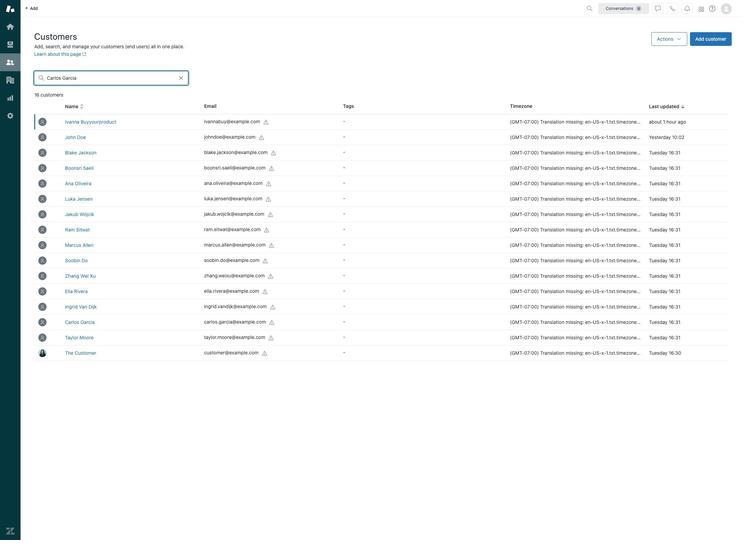 Task type: describe. For each thing, give the bounding box(es) containing it.
(opens in a new tab) image
[[81, 52, 87, 56]]

Search customers field
[[47, 75, 176, 81]]

zendesk support image
[[6, 4, 15, 13]]

x icon image
[[178, 75, 184, 81]]

get help image
[[710, 5, 716, 12]]

admin image
[[6, 111, 15, 120]]



Task type: vqa. For each thing, say whether or not it's contained in the screenshot.
Reporting icon
yes



Task type: locate. For each thing, give the bounding box(es) containing it.
main element
[[0, 0, 21, 540]]

views image
[[6, 40, 15, 49]]

get started image
[[6, 22, 15, 31]]

organizations image
[[6, 76, 15, 85]]

zendesk products image
[[700, 7, 704, 11]]

zendesk image
[[6, 527, 15, 536]]

notifications image
[[685, 6, 691, 11]]

button displays agent's chat status as invisible. image
[[656, 6, 661, 11]]

reporting image
[[6, 93, 15, 102]]

customers image
[[6, 58, 15, 67]]

unverified email image
[[259, 135, 265, 140], [266, 196, 272, 202], [264, 227, 270, 233], [263, 258, 269, 264], [268, 274, 274, 279], [270, 320, 275, 325]]

unverified email image
[[264, 119, 269, 125], [271, 150, 277, 156], [269, 166, 275, 171], [266, 181, 272, 187], [268, 212, 274, 217], [269, 243, 275, 248], [263, 289, 268, 294], [270, 304, 276, 310], [269, 335, 274, 341], [262, 351, 268, 356]]



